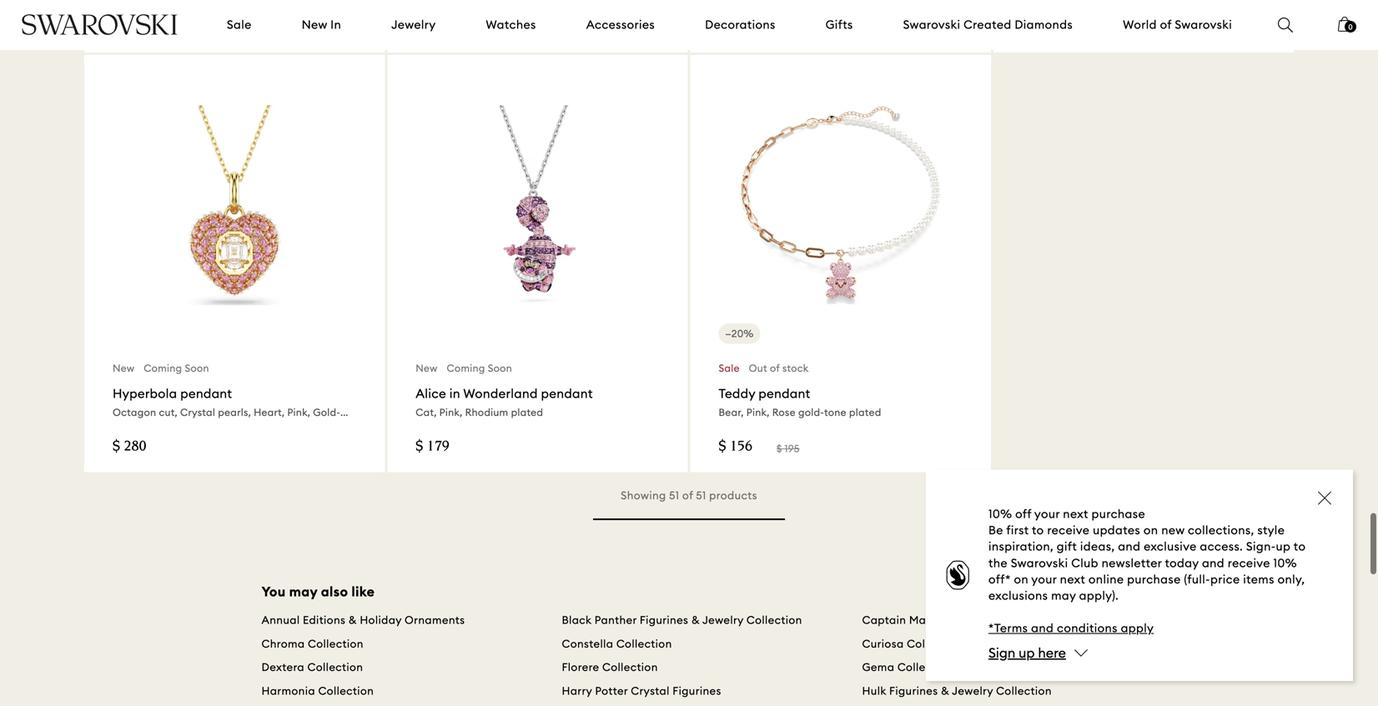 Task type: vqa. For each thing, say whether or not it's contained in the screenshot.
Be
yes



Task type: locate. For each thing, give the bounding box(es) containing it.
to up only,
[[1294, 540, 1306, 555]]

and up newsletter
[[1118, 540, 1141, 555]]

1 soon from the left
[[185, 362, 209, 375]]

2 horizontal spatial $ 115 link
[[690, 0, 991, 53]]

pink, down in
[[439, 406, 463, 419]]

swarovski created diamonds
[[903, 17, 1073, 32]]

soon for hyperbola pendant
[[185, 362, 209, 375]]

decorations link
[[705, 17, 776, 33]]

may up the '*terms and conditions apply' link
[[1051, 589, 1076, 604]]

like
[[352, 584, 375, 601]]

swarovski image
[[21, 14, 179, 35]]

1 vertical spatial 10%
[[1274, 556, 1297, 571]]

your right 'off'
[[1035, 507, 1060, 522]]

of
[[1160, 17, 1172, 32], [770, 362, 780, 375], [682, 489, 693, 503]]

& inside "link"
[[941, 685, 950, 698]]

pendant up rose
[[759, 386, 811, 402]]

10% up only,
[[1274, 556, 1297, 571]]

1 horizontal spatial on
[[1144, 523, 1158, 538]]

plated inside alice in wonderland pendant cat, pink, rhodium plated
[[511, 406, 543, 419]]

0 vertical spatial your
[[1035, 507, 1060, 522]]

plated inside teddy pendant bear, pink, rose gold-tone plated
[[849, 406, 882, 419]]

1 coming from the left
[[144, 362, 182, 375]]

0
[[1349, 23, 1353, 31]]

coming up in
[[447, 362, 485, 375]]

soon
[[185, 362, 209, 375], [488, 362, 512, 375]]

marvel
[[909, 614, 946, 628]]

1 vertical spatial purchase
[[1127, 572, 1181, 587]]

*terms
[[989, 621, 1028, 636]]

0 horizontal spatial $ 115
[[113, 20, 146, 35]]

hyperbola
[[113, 386, 177, 402]]

coming
[[144, 362, 182, 375], [447, 362, 485, 375]]

0 horizontal spatial 10%
[[989, 507, 1012, 522]]

collection for florere collection
[[602, 661, 658, 675]]

off*
[[989, 572, 1011, 587]]

swarovski
[[903, 17, 961, 32], [1175, 17, 1232, 32], [1011, 556, 1068, 571]]

2 pendant from the left
[[541, 386, 593, 402]]

10%
[[989, 507, 1012, 522], [1274, 556, 1297, 571]]

0 horizontal spatial pendant
[[180, 386, 232, 402]]

figurines up sign
[[949, 614, 998, 628]]

up down style
[[1276, 540, 1291, 555]]

0 vertical spatial sale
[[227, 17, 252, 32]]

gema
[[862, 661, 895, 675]]

0 horizontal spatial up
[[1019, 645, 1035, 662]]

style
[[1258, 523, 1285, 538]]

of right world
[[1160, 17, 1172, 32]]

purchase down newsletter
[[1127, 572, 1181, 587]]

0 vertical spatial of
[[1160, 17, 1172, 32]]

harry potter crystal figurines link
[[562, 685, 722, 701]]

on left new
[[1144, 523, 1158, 538]]

new up alice
[[416, 362, 438, 375]]

2 horizontal spatial of
[[1160, 17, 1172, 32]]

plated
[[511, 406, 543, 419], [849, 406, 882, 419]]

annual
[[262, 614, 300, 628]]

0 horizontal spatial sale
[[227, 17, 252, 32]]

0 horizontal spatial coming
[[144, 362, 182, 375]]

10% up be
[[989, 507, 1012, 522]]

and up here
[[1031, 621, 1054, 636]]

swarovski right world
[[1175, 17, 1232, 32]]

figurines inside "link"
[[889, 685, 938, 698]]

curiosa
[[862, 637, 904, 651]]

0 link
[[1338, 15, 1357, 43]]

2 horizontal spatial new
[[416, 362, 438, 375]]

coming soon up hyperbola pendant
[[144, 362, 209, 375]]

and down access.
[[1202, 556, 1225, 571]]

up right sign
[[1019, 645, 1035, 662]]

3 pendant from the left
[[759, 386, 811, 402]]

1 vertical spatial to
[[1294, 540, 1306, 555]]

*terms and conditions apply link
[[989, 621, 1154, 636]]

sale up teddy
[[719, 362, 740, 375]]

first
[[1006, 523, 1029, 538]]

0 vertical spatial 10%
[[989, 507, 1012, 522]]

1 horizontal spatial up
[[1276, 540, 1291, 555]]

figurines down gema collection link at the bottom
[[889, 685, 938, 698]]

1 horizontal spatial and
[[1118, 540, 1141, 555]]

−20%
[[725, 328, 754, 340]]

0 horizontal spatial coming soon
[[144, 362, 209, 375]]

you may also like
[[262, 584, 375, 601]]

showing
[[621, 489, 666, 503]]

$ 115
[[113, 20, 146, 35], [416, 20, 449, 35], [719, 20, 753, 35]]

hulk figurines & jewelry collection link
[[862, 685, 1052, 701]]

next up gift
[[1063, 507, 1089, 522]]

0 horizontal spatial on
[[1014, 572, 1029, 587]]

alice in wonderland pendant cat, pink, rhodium plated
[[416, 386, 593, 419]]

coming soon up wonderland
[[447, 362, 512, 375]]

2 coming from the left
[[447, 362, 485, 375]]

also
[[321, 584, 348, 601]]

1 vertical spatial sale
[[719, 362, 740, 375]]

0 horizontal spatial of
[[682, 489, 693, 503]]

$ 156
[[719, 440, 753, 455]]

collection for constella collection
[[616, 637, 672, 651]]

sale left new in
[[227, 17, 252, 32]]

plated down wonderland
[[511, 406, 543, 419]]

2 pink, from the left
[[747, 406, 770, 419]]

exclusions
[[989, 589, 1048, 604]]

1 vertical spatial receive
[[1228, 556, 1271, 571]]

pendant for hyperbola pendant
[[180, 386, 232, 402]]

0 vertical spatial to
[[1032, 523, 1044, 538]]

& right the panther
[[692, 614, 700, 628]]

1 horizontal spatial of
[[770, 362, 780, 375]]

of for out
[[770, 362, 780, 375]]

2 vertical spatial of
[[682, 489, 693, 503]]

plated right tone
[[849, 406, 882, 419]]

swarovski left 'created'
[[903, 17, 961, 32]]

up inside 10% off your next purchase be first to receive updates on new collections, style inspiration, gift ideas, and exclusive access. sign-up to the swarovski club newsletter today and receive 10% off* on your next online purchase (full-price items only, exclusions may apply).
[[1276, 540, 1291, 555]]

$ 195
[[777, 443, 800, 455]]

florere
[[562, 661, 599, 675]]

up
[[1276, 540, 1291, 555], [1019, 645, 1035, 662]]

cart-mobile image image
[[1338, 17, 1352, 32]]

figurines
[[640, 614, 689, 628], [949, 614, 998, 628], [673, 685, 722, 698], [889, 685, 938, 698]]

curiosa collection
[[862, 637, 963, 651]]

2 soon from the left
[[488, 362, 512, 375]]

to right first
[[1032, 523, 1044, 538]]

gifts link
[[826, 17, 853, 33]]

0 horizontal spatial may
[[289, 584, 318, 601]]

1 pink, from the left
[[439, 406, 463, 419]]

chroma
[[262, 637, 305, 651]]

annual editions & holiday ornaments link
[[262, 614, 465, 630]]

purchase up updates
[[1092, 507, 1146, 522]]

&
[[349, 614, 357, 628], [692, 614, 700, 628], [1001, 614, 1009, 628], [941, 685, 950, 698]]

world of swarovski
[[1123, 17, 1232, 32]]

0 horizontal spatial pink,
[[439, 406, 463, 419]]

0 horizontal spatial 51
[[669, 489, 679, 503]]

your up exclusions at the bottom right
[[1032, 572, 1057, 587]]

ornaments
[[405, 614, 465, 628]]

1 $ 115 link from the left
[[84, 0, 385, 53]]

teddy pendant bear, pink, rose gold-tone plated
[[719, 386, 882, 419]]

exclusive
[[1144, 540, 1197, 555]]

0 horizontal spatial new
[[113, 362, 135, 375]]

coming for alice in wonderland pendant
[[447, 362, 485, 375]]

1 $ 115 from the left
[[113, 20, 146, 35]]

receive up gift
[[1047, 523, 1090, 538]]

1 vertical spatial next
[[1060, 572, 1086, 587]]

1 coming soon from the left
[[144, 362, 209, 375]]

2 coming soon from the left
[[447, 362, 512, 375]]

gema collection
[[862, 661, 953, 675]]

0 vertical spatial receive
[[1047, 523, 1090, 538]]

0 vertical spatial up
[[1276, 540, 1291, 555]]

collection for curiosa collection
[[907, 637, 963, 651]]

0 horizontal spatial plated
[[511, 406, 543, 419]]

stock
[[783, 362, 809, 375]]

2 horizontal spatial swarovski
[[1175, 17, 1232, 32]]

pendant inside teddy pendant bear, pink, rose gold-tone plated
[[759, 386, 811, 402]]

1 vertical spatial of
[[770, 362, 780, 375]]

1 horizontal spatial soon
[[488, 362, 512, 375]]

$ 115 link
[[84, 0, 385, 53], [387, 0, 688, 53], [690, 0, 991, 53]]

on
[[1144, 523, 1158, 538], [1014, 572, 1029, 587]]

hulk figurines & jewelry collection
[[862, 685, 1052, 698]]

0 horizontal spatial and
[[1031, 621, 1054, 636]]

soon up wonderland
[[488, 362, 512, 375]]

2 51 from the left
[[696, 489, 706, 503]]

pendant
[[180, 386, 232, 402], [541, 386, 593, 402], [759, 386, 811, 402]]

created
[[964, 17, 1012, 32]]

diamonds
[[1015, 17, 1073, 32]]

receive up items
[[1228, 556, 1271, 571]]

0 horizontal spatial $ 115 link
[[84, 0, 385, 53]]

sale
[[227, 17, 252, 32], [719, 362, 740, 375]]

on up exclusions at the bottom right
[[1014, 572, 1029, 587]]

& down gema collection link at the bottom
[[941, 685, 950, 698]]

next down club
[[1060, 572, 1086, 587]]

panther
[[595, 614, 637, 628]]

dextera collection link
[[262, 661, 363, 677]]

online
[[1089, 572, 1124, 587]]

1 plated from the left
[[511, 406, 543, 419]]

1 horizontal spatial coming soon
[[447, 362, 512, 375]]

1 horizontal spatial pink,
[[747, 406, 770, 419]]

coming for hyperbola pendant
[[144, 362, 182, 375]]

pink, left rose
[[747, 406, 770, 419]]

0 horizontal spatial soon
[[185, 362, 209, 375]]

to
[[1032, 523, 1044, 538], [1294, 540, 1306, 555]]

harmonia collection
[[262, 685, 374, 698]]

1 horizontal spatial $ 115
[[416, 20, 449, 35]]

watches
[[486, 17, 536, 32]]

purchase
[[1092, 507, 1146, 522], [1127, 572, 1181, 587]]

51 right showing
[[669, 489, 679, 503]]

2 plated from the left
[[849, 406, 882, 419]]

swarovski down 'inspiration,'
[[1011, 556, 1068, 571]]

pendant right wonderland
[[541, 386, 593, 402]]

0 vertical spatial on
[[1144, 523, 1158, 538]]

bear,
[[719, 406, 744, 419]]

new left 'in' on the left top of the page
[[302, 17, 327, 32]]

newsletter
[[1102, 556, 1162, 571]]

2 horizontal spatial pendant
[[759, 386, 811, 402]]

1 horizontal spatial sale
[[719, 362, 740, 375]]

2 vertical spatial and
[[1031, 621, 1054, 636]]

1 horizontal spatial 51
[[696, 489, 706, 503]]

gold-
[[798, 406, 824, 419]]

1 horizontal spatial pendant
[[541, 386, 593, 402]]

dextera
[[262, 661, 305, 675]]

collections,
[[1188, 523, 1255, 538]]

holiday
[[360, 614, 402, 628]]

today
[[1165, 556, 1199, 571]]

1 horizontal spatial coming
[[447, 362, 485, 375]]

pendant right hyperbola
[[180, 386, 232, 402]]

figurines right crystal
[[673, 685, 722, 698]]

soon for alice in wonderland pendant
[[488, 362, 512, 375]]

pink, inside alice in wonderland pendant cat, pink, rhodium plated
[[439, 406, 463, 419]]

1 horizontal spatial may
[[1051, 589, 1076, 604]]

2 horizontal spatial $ 115
[[719, 20, 753, 35]]

1 horizontal spatial receive
[[1228, 556, 1271, 571]]

1 horizontal spatial $ 115 link
[[387, 0, 688, 53]]

new up hyperbola
[[113, 362, 135, 375]]

2 $ 115 from the left
[[416, 20, 449, 35]]

jewelry
[[391, 17, 436, 32], [703, 614, 744, 628], [1012, 614, 1053, 628], [952, 685, 993, 698]]

2 horizontal spatial and
[[1202, 556, 1225, 571]]

1 horizontal spatial swarovski
[[1011, 556, 1068, 571]]

0 horizontal spatial swarovski
[[903, 17, 961, 32]]

coming up hyperbola pendant
[[144, 362, 182, 375]]

ideas,
[[1080, 540, 1115, 555]]

soon up hyperbola pendant
[[185, 362, 209, 375]]

0 horizontal spatial to
[[1032, 523, 1044, 538]]

1 pendant from the left
[[180, 386, 232, 402]]

plated for teddy pendant
[[849, 406, 882, 419]]

1 vertical spatial your
[[1032, 572, 1057, 587]]

of right showing
[[682, 489, 693, 503]]

cat,
[[416, 406, 437, 419]]

1 vertical spatial and
[[1202, 556, 1225, 571]]

1 vertical spatial up
[[1019, 645, 1035, 662]]

rhodium
[[465, 406, 508, 419]]

of for world
[[1160, 17, 1172, 32]]

of right 'out'
[[770, 362, 780, 375]]

*terms and conditions apply
[[989, 621, 1154, 636]]

may right you
[[289, 584, 318, 601]]

0 vertical spatial and
[[1118, 540, 1141, 555]]

51 left products
[[696, 489, 706, 503]]

1 horizontal spatial plated
[[849, 406, 882, 419]]



Task type: describe. For each thing, give the bounding box(es) containing it.
captain marvel figurines & jewelry collection
[[862, 614, 1112, 628]]

0 vertical spatial purchase
[[1092, 507, 1146, 522]]

hulk
[[862, 685, 886, 698]]

you
[[262, 584, 286, 601]]

plated for alice in wonderland pendant
[[511, 406, 543, 419]]

constella collection link
[[562, 637, 672, 653]]

collection for dextera collection
[[307, 661, 363, 675]]

here
[[1038, 645, 1066, 662]]

new in link
[[302, 17, 341, 33]]

club
[[1071, 556, 1099, 571]]

alice
[[416, 386, 446, 402]]

new in
[[302, 17, 341, 32]]

search image image
[[1278, 18, 1293, 33]]

captain marvel figurines & jewelry collection link
[[862, 614, 1112, 630]]

1 horizontal spatial 10%
[[1274, 556, 1297, 571]]

1 51 from the left
[[669, 489, 679, 503]]

collection for chroma collection
[[308, 637, 364, 651]]

watches link
[[486, 17, 536, 33]]

florere collection
[[562, 661, 658, 675]]

3 $ 115 link from the left
[[690, 0, 991, 53]]

may inside 10% off your next purchase be first to receive updates on new collections, style inspiration, gift ideas, and exclusive access. sign-up to the swarovski club newsletter today and receive 10% off* on your next online purchase (full-price items only, exclusions may apply).
[[1051, 589, 1076, 604]]

off
[[1015, 507, 1032, 522]]

conditions
[[1057, 621, 1118, 636]]

black
[[562, 614, 592, 628]]

constella
[[562, 637, 614, 651]]

(full-
[[1184, 572, 1211, 587]]

chroma collection
[[262, 637, 364, 651]]

coming soon for hyperbola pendant
[[144, 362, 209, 375]]

pendant for teddy pendant bear, pink, rose gold-tone plated
[[759, 386, 811, 402]]

editions
[[303, 614, 346, 628]]

world
[[1123, 17, 1157, 32]]

out
[[749, 362, 767, 375]]

$ 179
[[416, 440, 449, 455]]

constella collection
[[562, 637, 672, 651]]

new
[[1162, 523, 1185, 538]]

10% off your next purchase be first to receive updates on new collections, style inspiration, gift ideas, and exclusive access. sign-up to the swarovski club newsletter today and receive 10% off* on your next online purchase (full-price items only, exclusions may apply).
[[989, 507, 1306, 604]]

updates
[[1093, 523, 1141, 538]]

out of stock
[[749, 362, 809, 375]]

0 vertical spatial next
[[1063, 507, 1089, 522]]

sign up here link
[[989, 645, 1066, 662]]

dextera collection
[[262, 661, 363, 675]]

1 horizontal spatial to
[[1294, 540, 1306, 555]]

$ 145 link
[[993, 0, 1294, 53]]

1 vertical spatial on
[[1014, 572, 1029, 587]]

jewelry inside "link"
[[952, 685, 993, 698]]

1 horizontal spatial new
[[302, 17, 327, 32]]

2 $ 115 link from the left
[[387, 0, 688, 53]]

3 $ 115 from the left
[[719, 20, 753, 35]]

swarovski created diamonds link
[[903, 17, 1073, 33]]

the
[[989, 556, 1008, 571]]

decorations
[[705, 17, 776, 32]]

items
[[1243, 572, 1275, 587]]

annual editions & holiday ornaments
[[262, 614, 465, 628]]

sign
[[989, 645, 1016, 662]]

gift
[[1057, 540, 1077, 555]]

captain
[[862, 614, 906, 628]]

harmonia collection link
[[262, 685, 374, 701]]

teddy
[[719, 386, 755, 402]]

& left holiday
[[349, 614, 357, 628]]

potter
[[595, 685, 628, 698]]

sale link
[[227, 17, 252, 33]]

gema collection link
[[862, 661, 953, 677]]

curiosa collection link
[[862, 637, 963, 653]]

tone
[[824, 406, 847, 419]]

jewelry link
[[391, 17, 436, 33]]

rose
[[772, 406, 796, 419]]

apply).
[[1079, 589, 1119, 604]]

price
[[1211, 572, 1240, 587]]

harmonia
[[262, 685, 315, 698]]

$ 145
[[1022, 20, 1056, 35]]

access.
[[1200, 540, 1243, 555]]

pendant inside alice in wonderland pendant cat, pink, rhodium plated
[[541, 386, 593, 402]]

figurines right the panther
[[640, 614, 689, 628]]

in
[[331, 17, 341, 32]]

collection for gema collection
[[898, 661, 953, 675]]

coming soon for alice in wonderland pendant
[[447, 362, 512, 375]]

swarovski inside 10% off your next purchase be first to receive updates on new collections, style inspiration, gift ideas, and exclusive access. sign-up to the swarovski club newsletter today and receive 10% off* on your next online purchase (full-price items only, exclusions may apply).
[[1011, 556, 1068, 571]]

sign-
[[1246, 540, 1276, 555]]

harry
[[562, 685, 592, 698]]

accessories link
[[586, 17, 655, 33]]

in
[[450, 386, 460, 402]]

inspiration,
[[989, 540, 1054, 555]]

pink, inside teddy pendant bear, pink, rose gold-tone plated
[[747, 406, 770, 419]]

& down exclusions at the bottom right
[[1001, 614, 1009, 628]]

showing 51 of  51 products
[[621, 489, 757, 503]]

new for alice in wonderland pendant
[[416, 362, 438, 375]]

new for hyperbola pendant
[[113, 362, 135, 375]]

accessories
[[586, 17, 655, 32]]

black panther figurines & jewelry collection link
[[562, 614, 802, 630]]

sign up here
[[989, 645, 1066, 662]]

world of swarovski link
[[1123, 17, 1232, 33]]

collection for harmonia collection
[[318, 685, 374, 698]]

products
[[709, 489, 757, 503]]

0 horizontal spatial receive
[[1047, 523, 1090, 538]]



